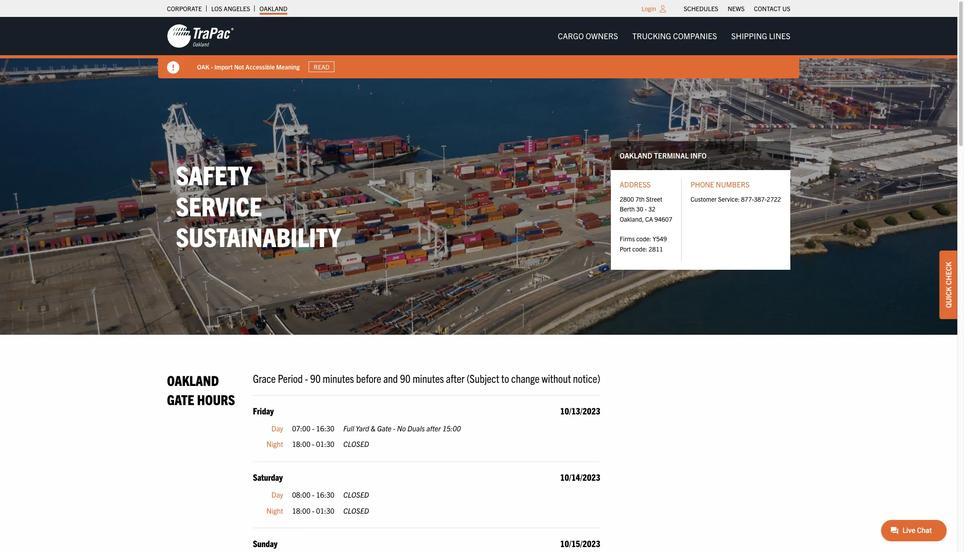 Task type: describe. For each thing, give the bounding box(es) containing it.
10/15/2023
[[561, 538, 601, 550]]

1 90 from the left
[[310, 371, 321, 385]]

trucking
[[633, 31, 672, 41]]

(subject
[[467, 371, 500, 385]]

7th
[[636, 195, 645, 203]]

to
[[502, 371, 510, 385]]

not
[[234, 63, 244, 71]]

18:00 for friday
[[292, 440, 311, 449]]

customer
[[691, 195, 717, 203]]

0 vertical spatial code:
[[637, 235, 652, 243]]

18:00 - 01:30 for saturday
[[292, 506, 335, 515]]

10/13/2023
[[561, 405, 601, 417]]

&
[[371, 424, 376, 433]]

shipping
[[732, 31, 768, 41]]

numbers
[[716, 180, 750, 189]]

94607
[[655, 215, 673, 223]]

oakland,
[[620, 215, 644, 223]]

menu bar containing schedules
[[680, 2, 796, 15]]

schedules link
[[684, 2, 719, 15]]

firms
[[620, 235, 635, 243]]

read
[[314, 63, 330, 71]]

import
[[215, 63, 233, 71]]

safety service sustainability
[[176, 158, 341, 253]]

day for friday
[[272, 424, 283, 433]]

gate inside oakland gate hours
[[167, 391, 194, 408]]

day for saturday
[[272, 491, 283, 500]]

quick check link
[[940, 251, 958, 319]]

877-
[[742, 195, 754, 203]]

service:
[[719, 195, 740, 203]]

16:30 for friday
[[316, 424, 335, 433]]

night for saturday
[[267, 506, 283, 515]]

2 90 from the left
[[400, 371, 411, 385]]

quick check
[[945, 262, 954, 308]]

check
[[945, 262, 954, 285]]

quick
[[945, 287, 954, 308]]

street
[[646, 195, 663, 203]]

angeles
[[224, 4, 250, 12]]

customer service: 877-387-2722
[[691, 195, 782, 203]]

login link
[[642, 4, 657, 12]]

grace
[[253, 371, 276, 385]]

oakland for oakland
[[260, 4, 288, 12]]

oakland image
[[167, 24, 234, 49]]

corporate
[[167, 4, 202, 12]]

2722
[[767, 195, 782, 203]]

grace period - 90 minutes before and 90 minutes after (subject to change without notice)
[[253, 371, 601, 385]]

30
[[637, 205, 644, 213]]

los
[[211, 4, 222, 12]]

yard
[[356, 424, 369, 433]]

read link
[[309, 61, 335, 72]]

2800
[[620, 195, 635, 203]]

10/14/2023
[[561, 472, 601, 483]]

08:00
[[292, 491, 311, 500]]

- right 07:00
[[312, 424, 315, 433]]

meaning
[[277, 63, 300, 71]]

schedules
[[684, 4, 719, 12]]

change
[[512, 371, 540, 385]]

oakland terminal info
[[620, 151, 707, 160]]

full
[[344, 424, 354, 433]]

01:30 for saturday
[[316, 506, 335, 515]]

info
[[691, 151, 707, 160]]

cargo owners link
[[551, 27, 626, 45]]

full yard & gate - no duals after 15:00
[[344, 424, 461, 433]]

period
[[278, 371, 303, 385]]

los angeles
[[211, 4, 250, 12]]

duals
[[408, 424, 425, 433]]

no
[[397, 424, 406, 433]]

cargo owners
[[558, 31, 619, 41]]

cargo
[[558, 31, 584, 41]]

phone
[[691, 180, 715, 189]]

contact
[[755, 4, 782, 12]]

- down 08:00 - 16:30
[[312, 506, 315, 515]]

387-
[[754, 195, 767, 203]]

07:00 - 16:30
[[292, 424, 335, 433]]

night for friday
[[267, 440, 283, 449]]

before
[[356, 371, 382, 385]]

los angeles link
[[211, 2, 250, 15]]

us
[[783, 4, 791, 12]]

sunday
[[253, 538, 278, 550]]



Task type: vqa. For each thing, say whether or not it's contained in the screenshot.
Select to the top
no



Task type: locate. For each thing, give the bounding box(es) containing it.
1 horizontal spatial minutes
[[413, 371, 444, 385]]

- inside banner
[[211, 63, 213, 71]]

- right 08:00
[[312, 491, 315, 500]]

1 horizontal spatial gate
[[377, 424, 392, 433]]

90 right and
[[400, 371, 411, 385]]

after
[[446, 371, 465, 385], [427, 424, 441, 433]]

closed for saturday
[[344, 506, 369, 515]]

accessible
[[246, 63, 275, 71]]

menu bar inside banner
[[551, 27, 798, 45]]

firms code:  y549 port code:  2811
[[620, 235, 667, 253]]

18:00 - 01:30 down 07:00 - 16:30
[[292, 440, 335, 449]]

1 16:30 from the top
[[316, 424, 335, 433]]

2 day from the top
[[272, 491, 283, 500]]

oakland gate hours
[[167, 372, 235, 408]]

0 vertical spatial after
[[446, 371, 465, 385]]

oak - import not accessible meaning
[[197, 63, 300, 71]]

3 closed from the top
[[344, 506, 369, 515]]

code: up the 2811
[[637, 235, 652, 243]]

1 vertical spatial gate
[[377, 424, 392, 433]]

contact us
[[755, 4, 791, 12]]

owners
[[586, 31, 619, 41]]

service
[[176, 189, 262, 222]]

safety
[[176, 158, 252, 191]]

1 18:00 - 01:30 from the top
[[292, 440, 335, 449]]

01:30 for friday
[[316, 440, 335, 449]]

night
[[267, 440, 283, 449], [267, 506, 283, 515]]

day down the saturday
[[272, 491, 283, 500]]

banner
[[0, 17, 965, 78]]

gate left 'hours'
[[167, 391, 194, 408]]

1 vertical spatial 18:00
[[292, 506, 311, 515]]

16:30 left full
[[316, 424, 335, 433]]

01:30
[[316, 440, 335, 449], [316, 506, 335, 515]]

1 horizontal spatial oakland
[[260, 4, 288, 12]]

news
[[728, 4, 745, 12]]

-
[[211, 63, 213, 71], [645, 205, 647, 213], [305, 371, 308, 385], [312, 424, 315, 433], [393, 424, 396, 433], [312, 440, 315, 449], [312, 491, 315, 500], [312, 506, 315, 515]]

trucking companies link
[[626, 27, 725, 45]]

login
[[642, 4, 657, 12]]

1 vertical spatial 01:30
[[316, 506, 335, 515]]

0 vertical spatial oakland
[[260, 4, 288, 12]]

1 day from the top
[[272, 424, 283, 433]]

shipping lines
[[732, 31, 791, 41]]

1 night from the top
[[267, 440, 283, 449]]

08:00 - 16:30
[[292, 491, 335, 500]]

2 vertical spatial oakland
[[167, 372, 219, 389]]

oakland
[[260, 4, 288, 12], [620, 151, 653, 160], [167, 372, 219, 389]]

2 vertical spatial closed
[[344, 506, 369, 515]]

16:30 for saturday
[[316, 491, 335, 500]]

0 horizontal spatial 90
[[310, 371, 321, 385]]

lines
[[770, 31, 791, 41]]

oakland up 'hours'
[[167, 372, 219, 389]]

18:00 - 01:30 for friday
[[292, 440, 335, 449]]

ca
[[646, 215, 654, 223]]

1 vertical spatial oakland
[[620, 151, 653, 160]]

0 horizontal spatial gate
[[167, 391, 194, 408]]

friday
[[253, 405, 274, 417]]

18:00
[[292, 440, 311, 449], [292, 506, 311, 515]]

corporate link
[[167, 2, 202, 15]]

y549
[[653, 235, 667, 243]]

1 vertical spatial closed
[[344, 491, 369, 500]]

0 vertical spatial day
[[272, 424, 283, 433]]

0 horizontal spatial after
[[427, 424, 441, 433]]

0 vertical spatial night
[[267, 440, 283, 449]]

- right the 30
[[645, 205, 647, 213]]

oak
[[197, 63, 210, 71]]

1 vertical spatial 18:00 - 01:30
[[292, 506, 335, 515]]

2 18:00 from the top
[[292, 506, 311, 515]]

18:00 down 07:00
[[292, 440, 311, 449]]

15:00
[[443, 424, 461, 433]]

without
[[542, 371, 571, 385]]

banner containing cargo owners
[[0, 17, 965, 78]]

shipping lines link
[[725, 27, 798, 45]]

and
[[384, 371, 398, 385]]

news link
[[728, 2, 745, 15]]

0 vertical spatial closed
[[344, 440, 369, 449]]

2 minutes from the left
[[413, 371, 444, 385]]

18:00 - 01:30 down 08:00 - 16:30
[[292, 506, 335, 515]]

port
[[620, 245, 631, 253]]

01:30 down 07:00 - 16:30
[[316, 440, 335, 449]]

gate
[[167, 391, 194, 408], [377, 424, 392, 433]]

night up the saturday
[[267, 440, 283, 449]]

1 horizontal spatial 90
[[400, 371, 411, 385]]

- right period
[[305, 371, 308, 385]]

1 01:30 from the top
[[316, 440, 335, 449]]

menu bar up shipping
[[680, 2, 796, 15]]

1 horizontal spatial after
[[446, 371, 465, 385]]

1 vertical spatial code:
[[633, 245, 648, 253]]

18:00 for saturday
[[292, 506, 311, 515]]

18:00 down 08:00
[[292, 506, 311, 515]]

16:30 right 08:00
[[316, 491, 335, 500]]

2811
[[649, 245, 664, 253]]

oakland right angeles
[[260, 4, 288, 12]]

menu bar containing cargo owners
[[551, 27, 798, 45]]

1 closed from the top
[[344, 440, 369, 449]]

night down the saturday
[[267, 506, 283, 515]]

1 minutes from the left
[[323, 371, 354, 385]]

oakland for oakland terminal info
[[620, 151, 653, 160]]

code: right port
[[633, 245, 648, 253]]

0 vertical spatial 01:30
[[316, 440, 335, 449]]

after right duals
[[427, 424, 441, 433]]

2 01:30 from the top
[[316, 506, 335, 515]]

contact us link
[[755, 2, 791, 15]]

oakland link
[[260, 2, 288, 15]]

0 horizontal spatial minutes
[[323, 371, 354, 385]]

notice)
[[573, 371, 601, 385]]

1 vertical spatial menu bar
[[551, 27, 798, 45]]

07:00
[[292, 424, 311, 433]]

2800 7th street berth 30 - 32 oakland, ca 94607
[[620, 195, 673, 223]]

minutes right and
[[413, 371, 444, 385]]

berth
[[620, 205, 635, 213]]

1 18:00 from the top
[[292, 440, 311, 449]]

sustainability
[[176, 220, 341, 253]]

2 18:00 - 01:30 from the top
[[292, 506, 335, 515]]

menu bar down light icon
[[551, 27, 798, 45]]

90
[[310, 371, 321, 385], [400, 371, 411, 385]]

minutes
[[323, 371, 354, 385], [413, 371, 444, 385]]

light image
[[660, 5, 666, 12]]

address
[[620, 180, 651, 189]]

- inside 2800 7th street berth 30 - 32 oakland, ca 94607
[[645, 205, 647, 213]]

2 16:30 from the top
[[316, 491, 335, 500]]

1 vertical spatial after
[[427, 424, 441, 433]]

- down 07:00 - 16:30
[[312, 440, 315, 449]]

terminal
[[655, 151, 689, 160]]

1 vertical spatial day
[[272, 491, 283, 500]]

companies
[[674, 31, 718, 41]]

32
[[649, 205, 656, 213]]

after left (subject
[[446, 371, 465, 385]]

2 closed from the top
[[344, 491, 369, 500]]

0 horizontal spatial oakland
[[167, 372, 219, 389]]

gate right &
[[377, 424, 392, 433]]

0 vertical spatial menu bar
[[680, 2, 796, 15]]

1 vertical spatial night
[[267, 506, 283, 515]]

saturday
[[253, 472, 283, 483]]

2 horizontal spatial oakland
[[620, 151, 653, 160]]

- right the oak
[[211, 63, 213, 71]]

oakland for oakland gate hours
[[167, 372, 219, 389]]

0 vertical spatial 18:00
[[292, 440, 311, 449]]

2 night from the top
[[267, 506, 283, 515]]

0 vertical spatial gate
[[167, 391, 194, 408]]

oakland up address
[[620, 151, 653, 160]]

hours
[[197, 391, 235, 408]]

oakland inside oakland gate hours
[[167, 372, 219, 389]]

18:00 - 01:30
[[292, 440, 335, 449], [292, 506, 335, 515]]

trucking companies
[[633, 31, 718, 41]]

1 vertical spatial 16:30
[[316, 491, 335, 500]]

code:
[[637, 235, 652, 243], [633, 245, 648, 253]]

0 vertical spatial 18:00 - 01:30
[[292, 440, 335, 449]]

closed for friday
[[344, 440, 369, 449]]

closed
[[344, 440, 369, 449], [344, 491, 369, 500], [344, 506, 369, 515]]

day
[[272, 424, 283, 433], [272, 491, 283, 500]]

01:30 down 08:00 - 16:30
[[316, 506, 335, 515]]

90 right period
[[310, 371, 321, 385]]

solid image
[[167, 61, 180, 74]]

menu bar
[[680, 2, 796, 15], [551, 27, 798, 45]]

- left no
[[393, 424, 396, 433]]

minutes left the "before"
[[323, 371, 354, 385]]

0 vertical spatial 16:30
[[316, 424, 335, 433]]

day down "friday"
[[272, 424, 283, 433]]



